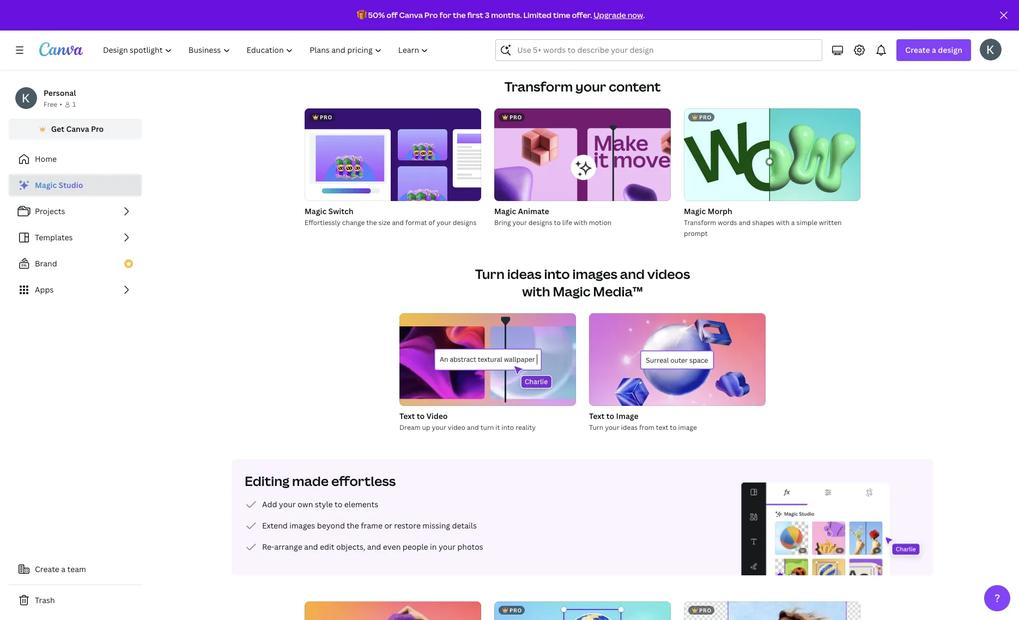 Task type: locate. For each thing, give the bounding box(es) containing it.
pro for morph
[[700, 113, 712, 121]]

1 horizontal spatial into
[[545, 265, 570, 283]]

your inside text to video dream up your video and turn it into reality
[[432, 423, 447, 432]]

words
[[718, 218, 738, 227]]

1 text from the left
[[400, 411, 415, 422]]

1 horizontal spatial the
[[367, 218, 377, 227]]

1 pro group from the left
[[305, 109, 482, 201]]

a inside dropdown button
[[933, 45, 937, 55]]

pro inside magic morph group
[[700, 113, 712, 121]]

add your own style to elements
[[262, 500, 379, 510]]

pro for switch
[[320, 113, 333, 121]]

and right size
[[392, 218, 404, 227]]

2 vertical spatial the
[[347, 521, 359, 531]]

and left turn
[[467, 423, 479, 432]]

to left image in the right bottom of the page
[[607, 411, 615, 422]]

your down image in the right bottom of the page
[[605, 423, 620, 432]]

2 horizontal spatial pro group
[[684, 109, 861, 201]]

switch
[[329, 206, 354, 216]]

into right it
[[502, 423, 514, 432]]

designs right of
[[453, 218, 477, 227]]

pro group for magic switch
[[305, 109, 482, 201]]

magic inside "magic switch effortlessly change the size and format of your designs"
[[305, 206, 327, 216]]

magic left media™
[[553, 282, 591, 300]]

magic morph group
[[684, 109, 861, 239]]

magic animate bring your designs to life with motion
[[495, 206, 612, 227]]

images down motion
[[573, 265, 618, 283]]

0 vertical spatial create
[[906, 45, 931, 55]]

pro group for magic animate
[[495, 109, 671, 201]]

to right style
[[335, 500, 343, 510]]

1 horizontal spatial text
[[589, 411, 605, 422]]

into down life
[[545, 265, 570, 283]]

off
[[387, 10, 398, 20]]

text to image turn your ideas from text to image
[[589, 411, 697, 432]]

kendall parks image
[[980, 39, 1002, 61]]

motion
[[589, 218, 612, 227]]

to inside the magic animate bring your designs to life with motion
[[554, 218, 561, 227]]

upgrade
[[594, 10, 626, 20]]

your down video
[[432, 423, 447, 432]]

editing made effortless
[[245, 472, 396, 490]]

0 horizontal spatial turn
[[475, 265, 505, 283]]

text inside text to video dream up your video and turn it into reality
[[400, 411, 415, 422]]

0 horizontal spatial text
[[400, 411, 415, 422]]

1 horizontal spatial turn
[[589, 423, 604, 432]]

trash
[[35, 595, 55, 606]]

magic inside magic morph transform words and shapes with a simple written prompt
[[684, 206, 706, 216]]

0 vertical spatial ideas
[[507, 265, 542, 283]]

a
[[933, 45, 937, 55], [792, 218, 795, 227], [61, 564, 65, 575]]

text to video group
[[400, 314, 576, 434]]

and
[[392, 218, 404, 227], [739, 218, 751, 227], [620, 265, 645, 283], [467, 423, 479, 432], [304, 542, 318, 552], [367, 542, 381, 552]]

0 horizontal spatial pro
[[91, 124, 104, 134]]

free
[[44, 100, 57, 109]]

a left simple on the right top of page
[[792, 218, 795, 227]]

simple
[[797, 218, 818, 227]]

create a design
[[906, 45, 963, 55]]

up
[[422, 423, 431, 432]]

the right for
[[453, 10, 466, 20]]

turn
[[475, 265, 505, 283], [589, 423, 604, 432]]

to
[[554, 218, 561, 227], [417, 411, 425, 422], [607, 411, 615, 422], [670, 423, 677, 432], [335, 500, 343, 510]]

create for create a design
[[906, 45, 931, 55]]

images
[[573, 265, 618, 283], [290, 521, 315, 531]]

group
[[400, 314, 576, 406], [589, 314, 766, 406], [305, 602, 482, 621]]

your inside the magic animate bring your designs to life with motion
[[513, 218, 527, 227]]

a inside button
[[61, 564, 65, 575]]

1 horizontal spatial with
[[574, 218, 588, 227]]

0 horizontal spatial list
[[9, 175, 142, 301]]

get canva pro button
[[9, 119, 142, 140]]

1 horizontal spatial designs
[[529, 218, 553, 227]]

transform your content
[[505, 77, 661, 95]]

and left "edit"
[[304, 542, 318, 552]]

to left life
[[554, 218, 561, 227]]

magic studio
[[35, 180, 83, 190]]

your right bring
[[513, 218, 527, 227]]

ideas inside text to image turn your ideas from text to image
[[621, 423, 638, 432]]

elements
[[345, 500, 379, 510]]

0 vertical spatial canva
[[399, 10, 423, 20]]

0 horizontal spatial ideas
[[507, 265, 542, 283]]

1 horizontal spatial ideas
[[621, 423, 638, 432]]

magic switch image
[[305, 109, 482, 201]]

transform
[[505, 77, 573, 95], [684, 218, 717, 227]]

1 horizontal spatial images
[[573, 265, 618, 283]]

editing
[[245, 472, 290, 490]]

0 vertical spatial transform
[[505, 77, 573, 95]]

0 horizontal spatial with
[[523, 282, 551, 300]]

the
[[453, 10, 466, 20], [367, 218, 377, 227], [347, 521, 359, 531]]

magic animate image
[[495, 109, 671, 201]]

1 vertical spatial create
[[35, 564, 59, 575]]

magic for magic morph transform words and shapes with a simple written prompt
[[684, 206, 706, 216]]

canva inside the get canva pro button
[[66, 124, 89, 134]]

2 horizontal spatial a
[[933, 45, 937, 55]]

images down 'own'
[[290, 521, 315, 531]]

your inside text to image turn your ideas from text to image
[[605, 423, 620, 432]]

list containing magic studio
[[9, 175, 142, 301]]

pro inside magic switch 'group'
[[320, 113, 333, 121]]

2 horizontal spatial with
[[777, 218, 790, 227]]

1 vertical spatial canva
[[66, 124, 89, 134]]

create for create a team
[[35, 564, 59, 575]]

and left videos at right top
[[620, 265, 645, 283]]

2 vertical spatial a
[[61, 564, 65, 575]]

magic inside the magic animate bring your designs to life with motion
[[495, 206, 517, 216]]

text to video dream up your video and turn it into reality
[[400, 411, 536, 432]]

a left design
[[933, 45, 937, 55]]

text inside text to image turn your ideas from text to image
[[589, 411, 605, 422]]

text
[[656, 423, 669, 432]]

0 horizontal spatial images
[[290, 521, 315, 531]]

0 horizontal spatial designs
[[453, 218, 477, 227]]

0 horizontal spatial into
[[502, 423, 514, 432]]

1 horizontal spatial list
[[245, 498, 484, 554]]

even
[[383, 542, 401, 552]]

magic
[[35, 180, 57, 190], [305, 206, 327, 216], [495, 206, 517, 216], [684, 206, 706, 216], [553, 282, 591, 300]]

text to image group
[[589, 314, 766, 434]]

magic up bring
[[495, 206, 517, 216]]

magic up effortlessly
[[305, 206, 327, 216]]

for
[[440, 10, 452, 20]]

0 horizontal spatial pro group
[[305, 109, 482, 201]]

1 vertical spatial into
[[502, 423, 514, 432]]

text up dream
[[400, 411, 415, 422]]

0 horizontal spatial create
[[35, 564, 59, 575]]

and inside text to video dream up your video and turn it into reality
[[467, 423, 479, 432]]

create left design
[[906, 45, 931, 55]]

magic inside turn ideas into images and videos with magic media™
[[553, 282, 591, 300]]

with inside magic morph transform words and shapes with a simple written prompt
[[777, 218, 790, 227]]

images inside "list"
[[290, 521, 315, 531]]

list
[[9, 175, 142, 301], [245, 498, 484, 554]]

pro inside button
[[91, 124, 104, 134]]

magic left the studio
[[35, 180, 57, 190]]

0 vertical spatial the
[[453, 10, 466, 20]]

pro inside magic animate 'group'
[[510, 113, 522, 121]]

extend
[[262, 521, 288, 531]]

edit
[[320, 542, 335, 552]]

50%
[[368, 10, 385, 20]]

1 designs from the left
[[453, 218, 477, 227]]

text left image in the right bottom of the page
[[589, 411, 605, 422]]

now
[[628, 10, 644, 20]]

video
[[448, 423, 466, 432]]

pro up the home link
[[91, 124, 104, 134]]

size
[[379, 218, 391, 227]]

and inside turn ideas into images and videos with magic media™
[[620, 265, 645, 283]]

brand link
[[9, 253, 142, 275]]

.
[[644, 10, 645, 20]]

create
[[906, 45, 931, 55], [35, 564, 59, 575]]

transform inside magic morph transform words and shapes with a simple written prompt
[[684, 218, 717, 227]]

2 pro group from the left
[[495, 109, 671, 201]]

3 pro group from the left
[[684, 109, 861, 201]]

text to video image
[[400, 314, 576, 406]]

None search field
[[496, 39, 823, 61]]

1 horizontal spatial canva
[[399, 10, 423, 20]]

with
[[574, 218, 588, 227], [777, 218, 790, 227], [523, 282, 551, 300]]

team
[[67, 564, 86, 575]]

1 horizontal spatial pro
[[425, 10, 438, 20]]

0 horizontal spatial a
[[61, 564, 65, 575]]

your right of
[[437, 218, 451, 227]]

1 vertical spatial pro
[[91, 124, 104, 134]]

0 horizontal spatial the
[[347, 521, 359, 531]]

create left team
[[35, 564, 59, 575]]

designs down 'animate'
[[529, 218, 553, 227]]

videos
[[648, 265, 691, 283]]

time
[[554, 10, 571, 20]]

0 vertical spatial pro
[[425, 10, 438, 20]]

it
[[496, 423, 500, 432]]

1 horizontal spatial create
[[906, 45, 931, 55]]

list containing add your own style to elements
[[245, 498, 484, 554]]

0 vertical spatial images
[[573, 265, 618, 283]]

re-arrange and edit objects, and even people in your photos
[[262, 542, 484, 552]]

ideas inside turn ideas into images and videos with magic media™
[[507, 265, 542, 283]]

image
[[679, 423, 697, 432]]

turn left from
[[589, 423, 604, 432]]

create inside dropdown button
[[906, 45, 931, 55]]

2 designs from the left
[[529, 218, 553, 227]]

1 vertical spatial list
[[245, 498, 484, 554]]

your
[[576, 77, 607, 95], [437, 218, 451, 227], [513, 218, 527, 227], [432, 423, 447, 432], [605, 423, 620, 432], [279, 500, 296, 510], [439, 542, 456, 552]]

1 horizontal spatial a
[[792, 218, 795, 227]]

pro group
[[305, 109, 482, 201], [495, 109, 671, 201], [684, 109, 861, 201]]

0 vertical spatial list
[[9, 175, 142, 301]]

turn inside text to image turn your ideas from text to image
[[589, 423, 604, 432]]

canva right get
[[66, 124, 89, 134]]

from
[[640, 423, 655, 432]]

the left size
[[367, 218, 377, 227]]

1 vertical spatial transform
[[684, 218, 717, 227]]

and right "words"
[[739, 218, 751, 227]]

magic for magic switch effortlessly change the size and format of your designs
[[305, 206, 327, 216]]

prompt
[[684, 229, 708, 238]]

create inside button
[[35, 564, 59, 575]]

1 vertical spatial a
[[792, 218, 795, 227]]

0 vertical spatial into
[[545, 265, 570, 283]]

with inside turn ideas into images and videos with magic media™
[[523, 282, 551, 300]]

1 horizontal spatial pro group
[[495, 109, 671, 201]]

ideas
[[507, 265, 542, 283], [621, 423, 638, 432]]

personal
[[44, 88, 76, 98]]

magic for magic animate bring your designs to life with motion
[[495, 206, 517, 216]]

pro
[[320, 113, 333, 121], [510, 113, 522, 121], [700, 113, 712, 121], [510, 607, 522, 615], [700, 607, 712, 615]]

1 vertical spatial ideas
[[621, 423, 638, 432]]

beyond
[[317, 521, 345, 531]]

magic up prompt
[[684, 206, 706, 216]]

a left team
[[61, 564, 65, 575]]

1 vertical spatial images
[[290, 521, 315, 531]]

0 vertical spatial turn
[[475, 265, 505, 283]]

pro group for magic morph
[[684, 109, 861, 201]]

group for text to video
[[400, 314, 576, 406]]

2 text from the left
[[589, 411, 605, 422]]

0 horizontal spatial canva
[[66, 124, 89, 134]]

canva right off
[[399, 10, 423, 20]]

0 vertical spatial a
[[933, 45, 937, 55]]

turn ideas into images and videos with magic media™
[[475, 265, 691, 300]]

magic inside "list"
[[35, 180, 57, 190]]

turn down bring
[[475, 265, 505, 283]]

pro left for
[[425, 10, 438, 20]]

to right text
[[670, 423, 677, 432]]

content
[[609, 77, 661, 95]]

the left 'frame'
[[347, 521, 359, 531]]

extend images beyond the frame or restore missing details
[[262, 521, 477, 531]]

dream
[[400, 423, 421, 432]]

templates
[[35, 232, 73, 243]]

1 horizontal spatial transform
[[684, 218, 717, 227]]

1 vertical spatial turn
[[589, 423, 604, 432]]

1 vertical spatial the
[[367, 218, 377, 227]]

get canva pro
[[51, 124, 104, 134]]

to up up
[[417, 411, 425, 422]]



Task type: vqa. For each thing, say whether or not it's contained in the screenshot.
DESIGN button
no



Task type: describe. For each thing, give the bounding box(es) containing it.
text to image image
[[589, 314, 766, 406]]

pro for animate
[[510, 113, 522, 121]]

people
[[403, 542, 428, 552]]

magic morph image
[[684, 109, 861, 201]]

shapes
[[753, 218, 775, 227]]

life
[[563, 218, 573, 227]]

brand
[[35, 258, 57, 269]]

3
[[485, 10, 490, 20]]

a for team
[[61, 564, 65, 575]]

projects link
[[9, 201, 142, 222]]

turn
[[481, 423, 494, 432]]

of
[[429, 218, 435, 227]]

written
[[819, 218, 842, 227]]

templates link
[[9, 227, 142, 249]]

get
[[51, 124, 64, 134]]

a for design
[[933, 45, 937, 55]]

media™
[[594, 282, 643, 300]]

create a team button
[[9, 559, 142, 581]]

Search search field
[[518, 40, 801, 61]]

your right the 'in' in the left of the page
[[439, 542, 456, 552]]

in
[[430, 542, 437, 552]]

into inside turn ideas into images and videos with magic media™
[[545, 265, 570, 283]]

2 horizontal spatial the
[[453, 10, 466, 20]]

with inside the magic animate bring your designs to life with motion
[[574, 218, 588, 227]]

turn inside turn ideas into images and videos with magic media™
[[475, 265, 505, 283]]

create a team
[[35, 564, 86, 575]]

images inside turn ideas into images and videos with magic media™
[[573, 265, 618, 283]]

designs inside "magic switch effortlessly change the size and format of your designs"
[[453, 218, 477, 227]]

your left content on the right
[[576, 77, 607, 95]]

missing
[[423, 521, 450, 531]]

your right add
[[279, 500, 296, 510]]

photos
[[458, 542, 484, 552]]

magic morph transform words and shapes with a simple written prompt
[[684, 206, 842, 238]]

text for text to video
[[400, 411, 415, 422]]

apps link
[[9, 279, 142, 301]]

add
[[262, 500, 277, 510]]

home link
[[9, 148, 142, 170]]

group for text to image
[[589, 314, 766, 406]]

magic for magic studio
[[35, 180, 57, 190]]

format
[[406, 218, 427, 227]]

objects,
[[336, 542, 366, 552]]

text for text to image
[[589, 411, 605, 422]]

0 horizontal spatial transform
[[505, 77, 573, 95]]

bring
[[495, 218, 511, 227]]

a inside magic morph transform words and shapes with a simple written prompt
[[792, 218, 795, 227]]

🎁 50% off canva pro for the first 3 months. limited time offer. upgrade now .
[[357, 10, 645, 20]]

effortless
[[332, 472, 396, 490]]

style
[[315, 500, 333, 510]]

🎁
[[357, 10, 367, 20]]

top level navigation element
[[96, 39, 438, 61]]

trash link
[[9, 590, 142, 612]]

with for magic morph transform words and shapes with a simple written prompt
[[777, 218, 790, 227]]

arrange
[[274, 542, 302, 552]]

restore
[[394, 521, 421, 531]]

magic animate group
[[495, 109, 671, 228]]

and inside magic morph transform words and shapes with a simple written prompt
[[739, 218, 751, 227]]

•
[[60, 100, 62, 109]]

1
[[72, 100, 76, 109]]

studio
[[59, 180, 83, 190]]

apps
[[35, 285, 54, 295]]

design
[[939, 45, 963, 55]]

change
[[342, 218, 365, 227]]

the inside "list"
[[347, 521, 359, 531]]

magic switch group
[[305, 109, 482, 228]]

to inside "list"
[[335, 500, 343, 510]]

home
[[35, 154, 57, 164]]

free •
[[44, 100, 62, 109]]

frame
[[361, 521, 383, 531]]

limited
[[524, 10, 552, 20]]

upgrade now button
[[594, 10, 644, 20]]

offer.
[[572, 10, 592, 20]]

and inside "magic switch effortlessly change the size and format of your designs"
[[392, 218, 404, 227]]

re-
[[262, 542, 274, 552]]

designs inside the magic animate bring your designs to life with motion
[[529, 218, 553, 227]]

into inside text to video dream up your video and turn it into reality
[[502, 423, 514, 432]]

create a design button
[[897, 39, 972, 61]]

own
[[298, 500, 313, 510]]

morph
[[708, 206, 733, 216]]

and left even
[[367, 542, 381, 552]]

your inside "magic switch effortlessly change the size and format of your designs"
[[437, 218, 451, 227]]

image
[[616, 411, 639, 422]]

video
[[427, 411, 448, 422]]

with for turn ideas into images and videos with magic media™
[[523, 282, 551, 300]]

projects
[[35, 206, 65, 216]]

magic studio link
[[9, 175, 142, 196]]

to inside text to video dream up your video and turn it into reality
[[417, 411, 425, 422]]

animate
[[518, 206, 550, 216]]

made
[[292, 472, 329, 490]]

effortlessly
[[305, 218, 341, 227]]

the inside "magic switch effortlessly change the size and format of your designs"
[[367, 218, 377, 227]]

reality
[[516, 423, 536, 432]]

first
[[468, 10, 484, 20]]

details
[[452, 521, 477, 531]]

or
[[385, 521, 393, 531]]

months.
[[491, 10, 522, 20]]



